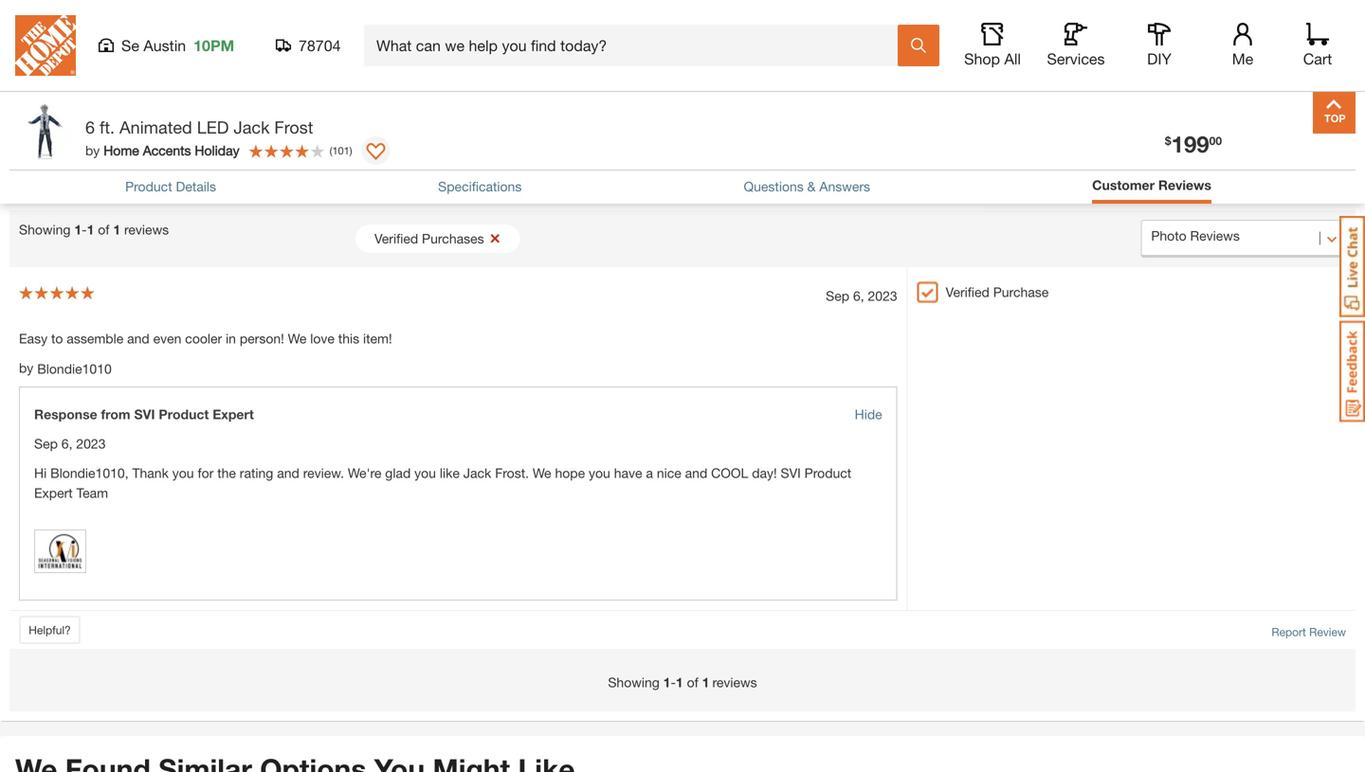 Task type: vqa. For each thing, say whether or not it's contained in the screenshot.
related
no



Task type: describe. For each thing, give the bounding box(es) containing it.
austin
[[144, 37, 186, 55]]

me button
[[1213, 23, 1274, 68]]

for
[[198, 465, 214, 481]]

0 horizontal spatial 6,
[[61, 436, 73, 452]]

0 horizontal spatial jack
[[234, 117, 270, 138]]

person!
[[240, 331, 284, 346]]

services button
[[1046, 23, 1107, 68]]

( 101 )
[[330, 144, 352, 157]]

reviews for showing 1 - 1 of 1 reviews verified purchases
[[124, 222, 169, 237]]

team
[[76, 485, 108, 501]]

easy
[[19, 331, 47, 346]]

Search text field
[[19, 153, 299, 191]]

reviews for showing 1 - 1 of 1 reviews
[[713, 675, 757, 691]]

verified purchases only button
[[630, 163, 802, 201]]

specifications
[[438, 179, 522, 194]]

hide button
[[855, 405, 883, 425]]

filter by:
[[356, 145, 407, 161]]

$
[[1165, 134, 1172, 147]]

jack inside hi blondie1010, thank you for the rating and review. we're glad you like jack frost. we hope you have a nice and cool day! svi product expert team
[[463, 465, 492, 481]]

thank
[[132, 465, 169, 481]]

purchases inside verified purchases only button
[[692, 176, 759, 192]]

we're
[[348, 465, 382, 481]]

00
[[1210, 134, 1222, 147]]

diy button
[[1129, 23, 1190, 68]]

glad
[[385, 465, 411, 481]]

star symbol image
[[484, 176, 499, 189]]

product details
[[125, 179, 216, 194]]

1 horizontal spatial expert
[[213, 407, 254, 422]]

animated
[[120, 117, 192, 138]]

from
[[101, 407, 131, 422]]

0 horizontal spatial svi
[[134, 407, 155, 422]]

- for showing 1 - 1 of 1 reviews verified purchases
[[82, 222, 87, 237]]

1 horizontal spatial 6,
[[853, 288, 865, 304]]

78704
[[299, 37, 341, 55]]

like
[[440, 465, 460, 481]]

199
[[1172, 130, 1210, 157]]

svi inside hi blondie1010, thank you for the rating and review. we're glad you like jack frost. we hope you have a nice and cool day! svi product expert team
[[781, 465, 801, 481]]

home
[[104, 143, 139, 158]]

cooler
[[185, 331, 222, 346]]

6 ft. animated led jack frost
[[85, 117, 313, 138]]

verified purchases only
[[641, 176, 791, 192]]

report
[[1272, 626, 1307, 639]]

svius image
[[34, 530, 86, 574]]

1 vertical spatial 2023
[[76, 436, 106, 452]]

reviews
[[1159, 177, 1212, 193]]

even
[[153, 331, 182, 346]]

customer reviews
[[1093, 177, 1212, 193]]

display image
[[367, 143, 386, 162]]

hope
[[555, 465, 585, 481]]

showing 1 - 1 of 1 reviews
[[608, 675, 757, 691]]

report review button
[[1272, 624, 1347, 641]]

response
[[34, 407, 97, 422]]

verified purchase
[[946, 284, 1049, 300]]

verified for verified purchase
[[946, 284, 990, 300]]

report review
[[1272, 626, 1347, 639]]

holiday
[[195, 143, 240, 158]]

0 horizontal spatial and
[[127, 331, 150, 346]]

easy to assemble and even cooler in person! we love this item!
[[19, 331, 392, 346]]

the
[[217, 465, 236, 481]]

services
[[1047, 50, 1105, 68]]

verified purchases button
[[356, 225, 520, 253]]

by for by home accents holiday
[[85, 143, 100, 158]]

review
[[1310, 626, 1347, 639]]

details
[[176, 179, 216, 194]]

10pm
[[194, 37, 234, 55]]

6
[[85, 117, 95, 138]]

this
[[338, 331, 360, 346]]

ft.
[[100, 117, 115, 138]]

0 vertical spatial product
[[125, 179, 172, 194]]

3
[[477, 176, 484, 192]]

cart link
[[1297, 23, 1339, 68]]

2 horizontal spatial and
[[685, 465, 708, 481]]

showing 1 - 1 of 1 reviews verified purchases
[[19, 222, 484, 246]]

0 vertical spatial sep
[[826, 288, 850, 304]]

hi
[[34, 465, 47, 481]]

led
[[197, 117, 229, 138]]

2 you from the left
[[415, 465, 436, 481]]

by:
[[389, 145, 407, 161]]

accents
[[143, 143, 191, 158]]

in
[[226, 331, 236, 346]]

0 vertical spatial 2023
[[868, 288, 898, 304]]

shop all
[[965, 50, 1021, 68]]

blondie1010 button
[[37, 360, 112, 380]]

What can we help you find today? search field
[[376, 26, 897, 65]]

assemble
[[67, 331, 123, 346]]

purchases inside showing 1 - 1 of 1 reviews verified purchases
[[422, 231, 484, 246]]

hide
[[855, 407, 883, 422]]

purchase
[[994, 284, 1049, 300]]

blondie1010
[[37, 361, 112, 377]]



Task type: locate. For each thing, give the bounding box(es) containing it.
1 vertical spatial -
[[671, 675, 676, 691]]

top button
[[1313, 91, 1356, 134]]

of inside showing 1 - 1 of 1 reviews verified purchases
[[98, 222, 109, 237]]

svi right from at bottom
[[134, 407, 155, 422]]

all
[[1005, 50, 1021, 68]]

&
[[808, 179, 816, 194]]

cool
[[711, 465, 749, 481]]

shop all button
[[963, 23, 1023, 68]]

reviews inside showing 1 - 1 of 1 reviews verified purchases
[[124, 222, 169, 237]]

nice
[[657, 465, 682, 481]]

1 vertical spatial jack
[[463, 465, 492, 481]]

1 vertical spatial 6,
[[61, 436, 73, 452]]

0 horizontal spatial 2023
[[76, 436, 106, 452]]

0 vertical spatial we
[[288, 331, 307, 346]]

0 vertical spatial showing
[[19, 222, 71, 237]]

expert up the the
[[213, 407, 254, 422]]

$ 199 00
[[1165, 130, 1222, 157]]

we inside hi blondie1010, thank you for the rating and review. we're glad you like jack frost. we hope you have a nice and cool day! svi product expert team
[[533, 465, 552, 481]]

0 horizontal spatial verified
[[375, 231, 418, 246]]

1 horizontal spatial purchases
[[692, 176, 759, 192]]

questions & answers button
[[744, 177, 871, 197], [744, 177, 871, 197]]

0 vertical spatial expert
[[213, 407, 254, 422]]

- inside showing 1 - 1 of 1 reviews verified purchases
[[82, 222, 87, 237]]

showing inside showing 1 - 1 of 1 reviews verified purchases
[[19, 222, 71, 237]]

1 horizontal spatial -
[[671, 675, 676, 691]]

0 vertical spatial -
[[82, 222, 87, 237]]

2 horizontal spatial verified
[[946, 284, 990, 300]]

1 vertical spatial sep
[[34, 436, 58, 452]]

live chat image
[[1340, 216, 1366, 318]]

product details button
[[125, 177, 216, 197], [125, 177, 216, 197]]

diy
[[1148, 50, 1172, 68]]

purchases left 'only'
[[692, 176, 759, 192]]

you left have
[[589, 465, 611, 481]]

1
[[74, 222, 82, 237], [87, 222, 94, 237], [113, 222, 121, 237], [664, 675, 671, 691], [676, 675, 683, 691], [702, 675, 710, 691]]

customer reviews button
[[1093, 175, 1212, 199], [1093, 175, 1212, 195]]

1 vertical spatial purchases
[[422, 231, 484, 246]]

1 horizontal spatial reviews
[[713, 675, 757, 691]]

and right "rating"
[[277, 465, 300, 481]]

review.
[[303, 465, 344, 481]]

verified for verified purchases only
[[641, 176, 688, 192]]

shop
[[965, 50, 1001, 68]]

1 horizontal spatial showing
[[608, 675, 660, 691]]

101
[[332, 144, 350, 157]]

by
[[85, 143, 100, 158], [19, 360, 33, 376]]

cart
[[1304, 50, 1333, 68]]

0 vertical spatial svi
[[134, 407, 155, 422]]

of for showing 1 - 1 of 1 reviews
[[687, 675, 699, 691]]

and left even
[[127, 331, 150, 346]]

love
[[310, 331, 335, 346]]

0 vertical spatial of
[[98, 222, 109, 237]]

1 vertical spatial by
[[19, 360, 33, 376]]

1 horizontal spatial jack
[[463, 465, 492, 481]]

1 vertical spatial showing
[[608, 675, 660, 691]]

1 horizontal spatial you
[[415, 465, 436, 481]]

jack right led
[[234, 117, 270, 138]]

verified inside showing 1 - 1 of 1 reviews verified purchases
[[375, 231, 418, 246]]

verified inside button
[[641, 176, 688, 192]]

helpful?
[[29, 624, 71, 637]]

0 vertical spatial sep 6, 2023
[[826, 288, 898, 304]]

product
[[125, 179, 172, 194], [159, 407, 209, 422], [805, 465, 852, 481]]

1 horizontal spatial sep 6, 2023
[[826, 288, 898, 304]]

1 vertical spatial sep 6, 2023
[[34, 436, 106, 452]]

of
[[98, 222, 109, 237], [687, 675, 699, 691]]

filter
[[356, 145, 385, 161]]

0 horizontal spatial you
[[172, 465, 194, 481]]

by inside by blondie1010
[[19, 360, 33, 376]]

expert down hi
[[34, 485, 73, 501]]

2 horizontal spatial you
[[589, 465, 611, 481]]

you left like
[[415, 465, 436, 481]]

0 vertical spatial reviews
[[124, 222, 169, 237]]

purchases down star symbol image
[[422, 231, 484, 246]]

1 vertical spatial product
[[159, 407, 209, 422]]

showing for showing 1 - 1 of 1 reviews verified purchases
[[19, 222, 71, 237]]

0 horizontal spatial sep 6, 2023
[[34, 436, 106, 452]]

1 horizontal spatial sep
[[826, 288, 850, 304]]

blondie1010,
[[50, 465, 129, 481]]

2 vertical spatial product
[[805, 465, 852, 481]]

0 horizontal spatial reviews
[[124, 222, 169, 237]]

the home depot logo image
[[15, 15, 76, 76]]

0 horizontal spatial we
[[288, 331, 307, 346]]

0 horizontal spatial sep
[[34, 436, 58, 452]]

expert inside hi blondie1010, thank you for the rating and review. we're glad you like jack frost. we hope you have a nice and cool day! svi product expert team
[[34, 485, 73, 501]]

by for by blondie1010
[[19, 360, 33, 376]]

me
[[1233, 50, 1254, 68]]

-
[[82, 222, 87, 237], [671, 675, 676, 691]]

- for showing 1 - 1 of 1 reviews
[[671, 675, 676, 691]]

star symbol image
[[429, 176, 444, 189]]

0 horizontal spatial of
[[98, 222, 109, 237]]

of for showing 1 - 1 of 1 reviews verified purchases
[[98, 222, 109, 237]]

1 vertical spatial of
[[687, 675, 699, 691]]

svi right day!
[[781, 465, 801, 481]]

3 you from the left
[[589, 465, 611, 481]]

product inside hi blondie1010, thank you for the rating and review. we're glad you like jack frost. we hope you have a nice and cool day! svi product expert team
[[805, 465, 852, 481]]

hi blondie1010, thank you for the rating and review. we're glad you like jack frost. we hope you have a nice and cool day! svi product expert team
[[34, 465, 852, 501]]

2 vertical spatial verified
[[946, 284, 990, 300]]

verified
[[641, 176, 688, 192], [375, 231, 418, 246], [946, 284, 990, 300]]

rating
[[240, 465, 273, 481]]

3 button
[[465, 163, 511, 201]]

questions
[[744, 179, 804, 194]]

you left for
[[172, 465, 194, 481]]

only
[[762, 176, 791, 192]]

6,
[[853, 288, 865, 304], [61, 436, 73, 452]]

feedback link image
[[1340, 321, 1366, 423]]

we left love
[[288, 331, 307, 346]]

product image image
[[14, 101, 76, 162]]

by down 6
[[85, 143, 100, 158]]

by home accents holiday
[[85, 143, 240, 158]]

0 horizontal spatial showing
[[19, 222, 71, 237]]

day!
[[752, 465, 777, 481]]

)
[[350, 144, 352, 157]]

helpful? button
[[19, 616, 81, 645]]

1 horizontal spatial 2023
[[868, 288, 898, 304]]

jack right like
[[463, 465, 492, 481]]

0 vertical spatial verified
[[641, 176, 688, 192]]

0 horizontal spatial purchases
[[422, 231, 484, 246]]

reviews
[[124, 222, 169, 237], [713, 675, 757, 691]]

customer
[[1093, 177, 1155, 193]]

product down by home accents holiday
[[125, 179, 172, 194]]

0 horizontal spatial -
[[82, 222, 87, 237]]

0 vertical spatial purchases
[[692, 176, 759, 192]]

product right day!
[[805, 465, 852, 481]]

questions & answers
[[744, 179, 871, 194]]

0 horizontal spatial expert
[[34, 485, 73, 501]]

have
[[614, 465, 643, 481]]

1 horizontal spatial we
[[533, 465, 552, 481]]

we
[[288, 331, 307, 346], [533, 465, 552, 481]]

se austin 10pm
[[121, 37, 234, 55]]

0 vertical spatial jack
[[234, 117, 270, 138]]

expert
[[213, 407, 254, 422], [34, 485, 73, 501]]

(
[[330, 144, 332, 157]]

by down easy
[[19, 360, 33, 376]]

jack
[[234, 117, 270, 138], [463, 465, 492, 481]]

a
[[646, 465, 653, 481]]

1 vertical spatial verified
[[375, 231, 418, 246]]

sep
[[826, 288, 850, 304], [34, 436, 58, 452]]

1 you from the left
[[172, 465, 194, 481]]

frost.
[[495, 465, 529, 481]]

0 horizontal spatial by
[[19, 360, 33, 376]]

1 horizontal spatial verified
[[641, 176, 688, 192]]

2023
[[868, 288, 898, 304], [76, 436, 106, 452]]

1 vertical spatial svi
[[781, 465, 801, 481]]

1 horizontal spatial and
[[277, 465, 300, 481]]

1 horizontal spatial by
[[85, 143, 100, 158]]

frost
[[274, 117, 313, 138]]

0 vertical spatial by
[[85, 143, 100, 158]]

you
[[172, 465, 194, 481], [415, 465, 436, 481], [589, 465, 611, 481]]

response from svi product expert
[[34, 407, 254, 422]]

showing
[[19, 222, 71, 237], [608, 675, 660, 691]]

to
[[51, 331, 63, 346]]

se
[[121, 37, 139, 55]]

1 horizontal spatial svi
[[781, 465, 801, 481]]

showing for showing 1 - 1 of 1 reviews
[[608, 675, 660, 691]]

answers
[[820, 179, 871, 194]]

specifications button
[[438, 177, 522, 197], [438, 177, 522, 197]]

product up for
[[159, 407, 209, 422]]

1 vertical spatial we
[[533, 465, 552, 481]]

svi
[[134, 407, 155, 422], [781, 465, 801, 481]]

item!
[[363, 331, 392, 346]]

0 vertical spatial 6,
[[853, 288, 865, 304]]

1 vertical spatial expert
[[34, 485, 73, 501]]

we left hope
[[533, 465, 552, 481]]

1 horizontal spatial of
[[687, 675, 699, 691]]

and right nice
[[685, 465, 708, 481]]

1 vertical spatial reviews
[[713, 675, 757, 691]]

by blondie1010
[[19, 360, 112, 377]]



